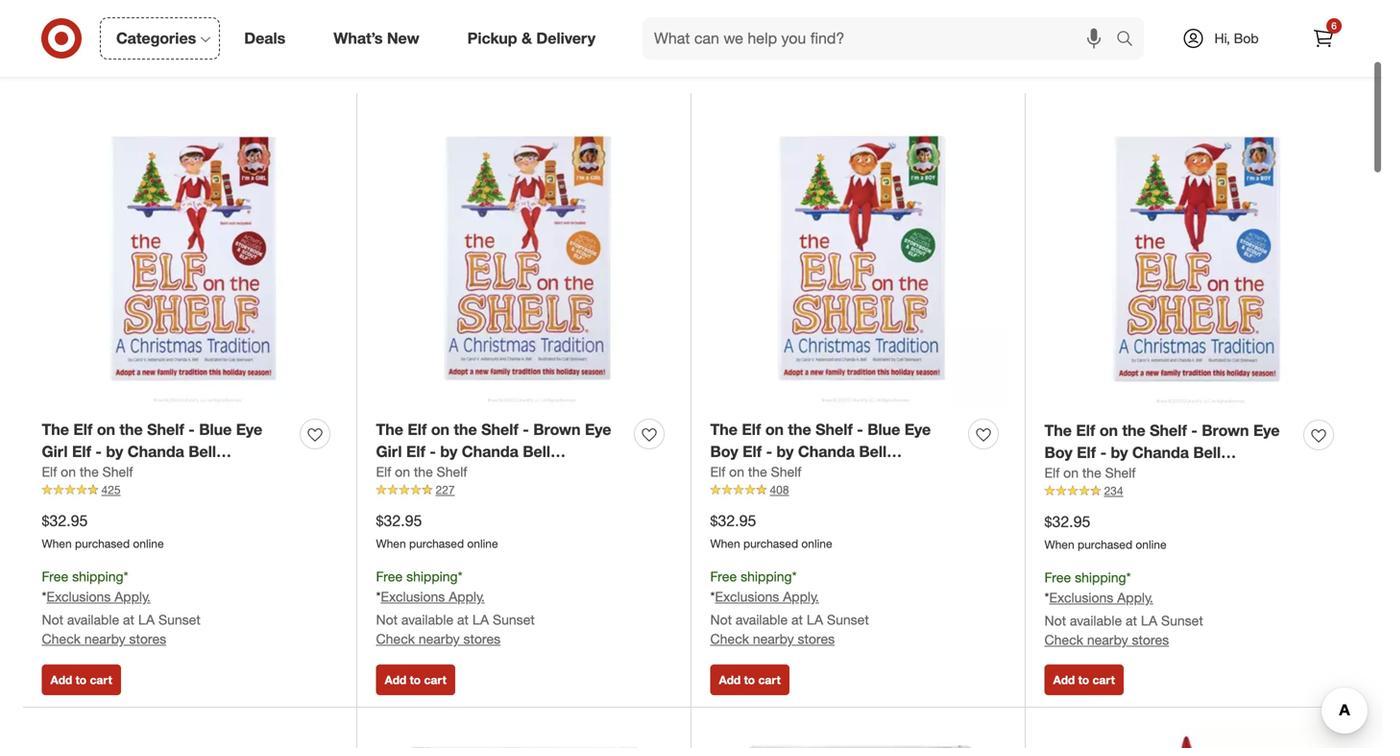 Task type: vqa. For each thing, say whether or not it's contained in the screenshot.
cart
yes



Task type: describe. For each thing, give the bounding box(es) containing it.
results
[[65, 33, 137, 60]]

stores for the elf on the shelf - brown eye boy elf - by chanda bell (hardcover)
[[1132, 632, 1170, 648]]

elf on the shelf for the elf on the shelf - blue eye boy elf - by chanda bell (hardcover)
[[711, 464, 802, 481]]

to for the elf on the shelf - blue eye girl elf - by chanda bell (hardcover)
[[76, 673, 87, 687]]

add to cart for the elf on the shelf - blue eye boy elf - by chanda bell (hardcover)
[[719, 673, 781, 687]]

check nearby stores button for the elf on the shelf - brown eye girl elf - by chanda bell (hardcover)
[[376, 630, 501, 649]]

elf on the shelf for the elf on the shelf - brown eye boy elf - by chanda bell (hardcover)
[[1045, 465, 1136, 482]]

purchased for the elf on the shelf - brown eye girl elf - by chanda bell (hardcover)
[[409, 537, 464, 551]]

at for the elf on the shelf - blue eye boy elf - by chanda bell (hardcover)
[[792, 611, 803, 628]]

available for the elf on the shelf - brown eye girl elf - by chanda bell (hardcover)
[[402, 611, 454, 628]]

- up 425
[[96, 442, 102, 461]]

$32.95 for the elf on the shelf - brown eye boy elf - by chanda bell (hardcover)
[[1045, 512, 1091, 531]]

free for the elf on the shelf - blue eye boy elf - by chanda bell (hardcover)
[[711, 568, 737, 585]]

exclusions for the elf on the shelf - blue eye girl elf - by chanda bell (hardcover)
[[47, 588, 111, 605]]

delivery for pickup & delivery
[[537, 29, 596, 48]]

the inside the elf on the shelf - brown eye girl elf - by chanda bell (hardcover)
[[454, 420, 477, 439]]

- up 425 link
[[189, 420, 195, 439]]

on inside the elf on the shelf - brown eye girl elf - by chanda bell (hardcover)
[[431, 420, 450, 439]]

bell for the elf on the shelf - blue eye girl elf - by chanda bell (hardcover)
[[189, 442, 216, 461]]

add to cart button for the elf on the shelf - brown eye girl elf - by chanda bell (hardcover)
[[376, 665, 455, 696]]

eye for the elf on the shelf - blue eye boy elf - by chanda bell (hardcover)
[[905, 420, 931, 439]]

when for the elf on the shelf - brown eye boy elf - by chanda bell (hardcover)
[[1045, 538, 1075, 552]]

nearby for the elf on the shelf - blue eye boy elf - by chanda bell (hardcover)
[[753, 631, 794, 648]]

la for the elf on the shelf - brown eye girl elf - by chanda bell (hardcover)
[[473, 611, 489, 628]]

the elf on the shelf - blue eye girl elf - by chanda bell (hardcover)
[[42, 420, 263, 483]]

check nearby stores button for the elf on the shelf - brown eye boy elf - by chanda bell (hardcover)
[[1045, 631, 1170, 650]]

33
[[35, 33, 59, 60]]

apply. for the elf on the shelf - blue eye girl elf - by chanda bell (hardcover)
[[115, 588, 151, 605]]

on inside the elf on the shelf - blue eye girl elf - by chanda bell (hardcover)
[[97, 420, 115, 439]]

exclusions apply. link for the elf on the shelf - blue eye boy elf - by chanda bell (hardcover)
[[715, 588, 819, 605]]

nearby for the elf on the shelf - brown eye boy elf - by chanda bell (hardcover)
[[1088, 632, 1129, 648]]

online for the elf on the shelf - blue eye girl elf - by chanda bell (hardcover)
[[133, 537, 164, 551]]

$32.95 when purchased online for the elf on the shelf - blue eye boy elf - by chanda bell (hardcover)
[[711, 511, 833, 551]]

free for the elf on the shelf - brown eye girl elf - by chanda bell (hardcover)
[[376, 568, 403, 585]]

add to cart button for the elf on the shelf - blue eye boy elf - by chanda bell (hardcover)
[[711, 665, 790, 696]]

eye for the elf on the shelf - blue eye girl elf - by chanda bell (hardcover)
[[236, 420, 263, 439]]

stores for the elf on the shelf - brown eye girl elf - by chanda bell (hardcover)
[[464, 631, 501, 648]]

What can we help you find? suggestions appear below search field
[[643, 17, 1121, 60]]

categories link
[[100, 17, 220, 60]]

blue for the elf on the shelf - blue eye boy elf - by chanda bell (hardcover)
[[868, 420, 901, 439]]

227
[[436, 483, 455, 497]]

exclusions for the elf on the shelf - brown eye girl elf - by chanda bell (hardcover)
[[381, 588, 445, 605]]

elf on the shelf for the elf on the shelf - blue eye girl elf - by chanda bell (hardcover)
[[42, 464, 133, 481]]

free shipping * * exclusions apply. not available at la sunset check nearby stores for the elf on the shelf - brown eye boy elf - by chanda bell (hardcover)
[[1045, 569, 1204, 648]]

the elf on the shelf - brown eye boy elf - by chanda bell (hardcover) link
[[1045, 420, 1297, 484]]

33 results
[[35, 33, 137, 60]]

hi, bob
[[1215, 30, 1259, 47]]

by for the elf on the shelf - blue eye girl elf - by chanda bell (hardcover)
[[106, 442, 123, 461]]

pickup for pickup & delivery
[[468, 29, 517, 48]]

the elf on the shelf - blue eye boy elf - by chanda bell (hardcover) link
[[711, 419, 961, 483]]

pickup & delivery
[[468, 29, 596, 48]]

the elf on the shelf - brown eye girl elf - by chanda bell (hardcover) link
[[376, 419, 627, 483]]

same day delivery button
[[1054, 28, 1232, 70]]

cart for the elf on the shelf - blue eye girl elf - by chanda bell (hardcover)
[[90, 673, 112, 687]]

add for the elf on the shelf - blue eye boy elf - by chanda bell (hardcover)
[[719, 673, 741, 687]]

when for the elf on the shelf - brown eye girl elf - by chanda bell (hardcover)
[[376, 537, 406, 551]]

$32.95 for the elf on the shelf - blue eye girl elf - by chanda bell (hardcover)
[[42, 511, 88, 530]]

chanda for the elf on the shelf - blue eye boy elf - by chanda bell (hardcover)
[[798, 442, 855, 461]]

online for the elf on the shelf - brown eye girl elf - by chanda bell (hardcover)
[[467, 537, 498, 551]]

sunset for the elf on the shelf - brown eye girl elf - by chanda bell (hardcover)
[[493, 611, 535, 628]]

apply. for the elf on the shelf - brown eye girl elf - by chanda bell (hardcover)
[[449, 588, 485, 605]]

shelf up 408
[[771, 464, 802, 481]]

check for the elf on the shelf - blue eye girl elf - by chanda bell (hardcover)
[[42, 631, 81, 648]]

the inside the elf on the shelf - brown eye boy elf - by chanda bell (hardcover)
[[1123, 421, 1146, 440]]

purchased for the elf on the shelf - blue eye girl elf - by chanda bell (hardcover)
[[75, 537, 130, 551]]

check for the elf on the shelf - brown eye girl elf - by chanda bell (hardcover)
[[376, 631, 415, 648]]

- up 234
[[1101, 443, 1107, 462]]

elf on the shelf link for the elf on the shelf - brown eye boy elf - by chanda bell (hardcover)
[[1045, 464, 1136, 483]]

free for the elf on the shelf - blue eye girl elf - by chanda bell (hardcover)
[[42, 568, 68, 585]]

425 link
[[42, 482, 338, 499]]

add for the elf on the shelf - brown eye girl elf - by chanda bell (hardcover)
[[385, 673, 407, 687]]

$32.95 when purchased online for the elf on the shelf - brown eye boy elf - by chanda bell (hardcover)
[[1045, 512, 1167, 552]]

by for the elf on the shelf - brown eye girl elf - by chanda bell (hardcover)
[[440, 442, 458, 461]]

sunset for the elf on the shelf - blue eye boy elf - by chanda bell (hardcover)
[[827, 611, 869, 628]]

$32.95 when purchased online for the elf on the shelf - brown eye girl elf - by chanda bell (hardcover)
[[376, 511, 498, 551]]

available for the elf on the shelf - brown eye boy elf - by chanda bell (hardcover)
[[1070, 612, 1122, 629]]

add to cart button for the elf on the shelf - brown eye boy elf - by chanda bell (hardcover)
[[1045, 665, 1124, 696]]

nearby for the elf on the shelf - blue eye girl elf - by chanda bell (hardcover)
[[84, 631, 126, 648]]

not for the elf on the shelf - brown eye boy elf - by chanda bell (hardcover)
[[1045, 612, 1067, 629]]

bell for the elf on the shelf - brown eye boy elf - by chanda bell (hardcover)
[[1194, 443, 1221, 462]]

elf on the shelf link for the elf on the shelf - blue eye girl elf - by chanda bell (hardcover)
[[42, 463, 133, 482]]

the for the elf on the shelf - blue eye boy elf - by chanda bell (hardcover)
[[711, 420, 738, 439]]

online for the elf on the shelf - blue eye boy elf - by chanda bell (hardcover)
[[802, 537, 833, 551]]

- up 408
[[766, 442, 773, 461]]

pickup & delivery link
[[451, 17, 620, 60]]

425
[[101, 483, 121, 497]]

pickup for pickup
[[840, 39, 887, 58]]

purchased for the elf on the shelf - blue eye boy elf - by chanda bell (hardcover)
[[744, 537, 799, 551]]

- up 234 link
[[1192, 421, 1198, 440]]

chanda for the elf on the shelf - brown eye girl elf - by chanda bell (hardcover)
[[462, 442, 519, 461]]

add for the elf on the shelf - blue eye girl elf - by chanda bell (hardcover)
[[50, 673, 72, 687]]

(hardcover) for the elf on the shelf - brown eye girl elf - by chanda bell (hardcover)
[[376, 464, 461, 483]]

nearby for the elf on the shelf - brown eye girl elf - by chanda bell (hardcover)
[[419, 631, 460, 648]]

apply. for the elf on the shelf - brown eye boy elf - by chanda bell (hardcover)
[[1118, 589, 1154, 606]]

$32.95 when purchased online for the elf on the shelf - blue eye girl elf - by chanda bell (hardcover)
[[42, 511, 164, 551]]

shipping
[[1276, 39, 1337, 58]]

the elf on the shelf - blue eye girl elf - by chanda bell (hardcover) link
[[42, 419, 293, 483]]

on inside the elf on the shelf - brown eye boy elf - by chanda bell (hardcover)
[[1100, 421, 1118, 440]]

cart for the elf on the shelf - blue eye boy elf - by chanda bell (hardcover)
[[759, 673, 781, 687]]

day
[[1134, 39, 1160, 58]]



Task type: locate. For each thing, give the bounding box(es) containing it.
la
[[138, 611, 155, 628], [473, 611, 489, 628], [807, 611, 824, 628], [1141, 612, 1158, 629]]

free shipping * * exclusions apply. not available at la sunset check nearby stores for the elf on the shelf - blue eye boy elf - by chanda bell (hardcover)
[[711, 568, 869, 648]]

- up 408 link
[[857, 420, 864, 439]]

la for the elf on the shelf - brown eye boy elf - by chanda bell (hardcover)
[[1141, 612, 1158, 629]]

(hardcover) inside the elf on the shelf - blue eye boy elf - by chanda bell (hardcover)
[[711, 464, 795, 483]]

when for the elf on the shelf - blue eye boy elf - by chanda bell (hardcover)
[[711, 537, 741, 551]]

shipping down 227
[[407, 568, 458, 585]]

3 to from the left
[[744, 673, 755, 687]]

0 horizontal spatial boy
[[711, 442, 739, 461]]

by inside the elf on the shelf - brown eye boy elf - by chanda bell (hardcover)
[[1111, 443, 1128, 462]]

eye up the 227 link
[[585, 420, 612, 439]]

elf on the shelf up 408
[[711, 464, 802, 481]]

$32.95 when purchased online down 425
[[42, 511, 164, 551]]

add to cart for the elf on the shelf - brown eye boy elf - by chanda bell (hardcover)
[[1054, 673, 1115, 687]]

$32.95 for the elf on the shelf - brown eye girl elf - by chanda bell (hardcover)
[[376, 511, 422, 530]]

chanda up 408 link
[[798, 442, 855, 461]]

pickup inside button
[[840, 39, 887, 58]]

shelf up the 227 link
[[482, 420, 519, 439]]

free shipping * * exclusions apply. not available at la sunset check nearby stores for the elf on the shelf - blue eye girl elf - by chanda bell (hardcover)
[[42, 568, 201, 648]]

elf on the shelf up 227
[[376, 464, 467, 481]]

$32.95
[[42, 511, 88, 530], [376, 511, 422, 530], [711, 511, 757, 530], [1045, 512, 1091, 531]]

1 cart from the left
[[90, 673, 112, 687]]

the inside the elf on the shelf - blue eye boy elf - by chanda bell (hardcover)
[[711, 420, 738, 439]]

blue
[[199, 420, 232, 439], [868, 420, 901, 439]]

purchased down 408
[[744, 537, 799, 551]]

1 girl from the left
[[42, 442, 68, 461]]

bell for the elf on the shelf - brown eye girl elf - by chanda bell (hardcover)
[[523, 442, 551, 461]]

to for the elf on the shelf - brown eye girl elf - by chanda bell (hardcover)
[[410, 673, 421, 687]]

eye inside the elf on the shelf - brown eye boy elf - by chanda bell (hardcover)
[[1254, 421, 1280, 440]]

not for the elf on the shelf - brown eye girl elf - by chanda bell (hardcover)
[[376, 611, 398, 628]]

boy
[[711, 442, 739, 461], [1045, 443, 1073, 462]]

the elf on the shelf - brown eye boy elf - by chanda bell (hardcover) image
[[1045, 112, 1342, 409], [1045, 112, 1342, 409]]

$32.95 when purchased online down 234
[[1045, 512, 1167, 552]]

what's
[[334, 29, 383, 48]]

check nearby stores button for the elf on the shelf - blue eye boy elf - by chanda bell (hardcover)
[[711, 630, 835, 649]]

the inside the elf on the shelf - blue eye boy elf - by chanda bell (hardcover)
[[788, 420, 812, 439]]

- up 227
[[430, 442, 436, 461]]

0 horizontal spatial pickup
[[468, 29, 517, 48]]

blue for the elf on the shelf - blue eye girl elf - by chanda bell (hardcover)
[[199, 420, 232, 439]]

add to cart for the elf on the shelf - brown eye girl elf - by chanda bell (hardcover)
[[385, 673, 447, 687]]

234
[[1105, 484, 1124, 498]]

elf on the shelf link for the elf on the shelf - brown eye girl elf - by chanda bell (hardcover)
[[376, 463, 467, 482]]

check nearby stores button
[[42, 630, 166, 649], [376, 630, 501, 649], [711, 630, 835, 649], [1045, 631, 1170, 650]]

purchased down 227
[[409, 537, 464, 551]]

the inside the elf on the shelf - brown eye boy elf - by chanda bell (hardcover)
[[1045, 421, 1072, 440]]

4 add from the left
[[1054, 673, 1075, 687]]

blue up 408 link
[[868, 420, 901, 439]]

4 add to cart from the left
[[1054, 673, 1115, 687]]

2 add from the left
[[385, 673, 407, 687]]

0 horizontal spatial delivery
[[537, 29, 596, 48]]

online
[[133, 537, 164, 551], [467, 537, 498, 551], [802, 537, 833, 551], [1136, 538, 1167, 552]]

available
[[67, 611, 119, 628], [402, 611, 454, 628], [736, 611, 788, 628], [1070, 612, 1122, 629]]

the
[[120, 420, 143, 439], [454, 420, 477, 439], [788, 420, 812, 439], [1123, 421, 1146, 440], [80, 464, 99, 481], [414, 464, 433, 481], [748, 464, 768, 481], [1083, 465, 1102, 482]]

elf on the shelf link
[[42, 463, 133, 482], [376, 463, 467, 482], [711, 463, 802, 482], [1045, 464, 1136, 483]]

by up 227
[[440, 442, 458, 461]]

shelf
[[147, 420, 184, 439], [482, 420, 519, 439], [816, 420, 853, 439], [1150, 421, 1187, 440], [102, 464, 133, 481], [437, 464, 467, 481], [771, 464, 802, 481], [1106, 465, 1136, 482]]

shipping down 425
[[72, 568, 124, 585]]

delivery inside button
[[1165, 39, 1220, 58]]

chanda for the elf on the shelf - blue eye girl elf - by chanda bell (hardcover)
[[128, 442, 184, 461]]

1 to from the left
[[76, 673, 87, 687]]

bell inside the elf on the shelf - blue eye boy elf - by chanda bell (hardcover)
[[859, 442, 887, 461]]

search
[[1108, 31, 1154, 50]]

1 add to cart from the left
[[50, 673, 112, 687]]

*
[[124, 568, 128, 585], [458, 568, 463, 585], [792, 568, 797, 585], [1127, 569, 1131, 586], [42, 588, 47, 605], [376, 588, 381, 605], [711, 588, 715, 605], [1045, 589, 1050, 606]]

boy inside the elf on the shelf - brown eye boy elf - by chanda bell (hardcover)
[[1045, 443, 1073, 462]]

add to cart
[[50, 673, 112, 687], [385, 673, 447, 687], [719, 673, 781, 687], [1054, 673, 1115, 687]]

408
[[770, 483, 789, 497]]

elf on the shelf link up 234
[[1045, 464, 1136, 483]]

shelf inside the elf on the shelf - blue eye boy elf - by chanda bell (hardcover)
[[816, 420, 853, 439]]

shelf up 408 link
[[816, 420, 853, 439]]

3 add to cart from the left
[[719, 673, 781, 687]]

bell up 425 link
[[189, 442, 216, 461]]

online down 425 link
[[133, 537, 164, 551]]

delivery right day
[[1165, 39, 1220, 58]]

delivery for same day delivery
[[1165, 39, 1220, 58]]

the elf on the shelf - blue eye girl elf - by chanda bell (hardcover) image
[[42, 112, 338, 408], [42, 112, 338, 408]]

shipping down 408
[[741, 568, 792, 585]]

chanda for the elf on the shelf - brown eye boy elf - by chanda bell (hardcover)
[[1133, 443, 1190, 462]]

available for the elf on the shelf - blue eye boy elf - by chanda bell (hardcover)
[[736, 611, 788, 628]]

eye for the elf on the shelf - brown eye girl elf - by chanda bell (hardcover)
[[585, 420, 612, 439]]

3 cart from the left
[[759, 673, 781, 687]]

purchased down 234
[[1078, 538, 1133, 552]]

deals link
[[228, 17, 310, 60]]

apply.
[[115, 588, 151, 605], [449, 588, 485, 605], [783, 588, 819, 605], [1118, 589, 1154, 606]]

chanda up 425 link
[[128, 442, 184, 461]]

check for the elf on the shelf - blue eye boy elf - by chanda bell (hardcover)
[[711, 631, 749, 648]]

bell inside the elf on the shelf - brown eye girl elf - by chanda bell (hardcover)
[[523, 442, 551, 461]]

add
[[50, 673, 72, 687], [385, 673, 407, 687], [719, 673, 741, 687], [1054, 673, 1075, 687]]

on inside the elf on the shelf - blue eye boy elf - by chanda bell (hardcover)
[[766, 420, 784, 439]]

what's new link
[[317, 17, 444, 60]]

the inside the elf on the shelf - brown eye girl elf - by chanda bell (hardcover)
[[376, 420, 404, 439]]

shipping for the elf on the shelf - brown eye boy elf - by chanda bell (hardcover)
[[1075, 569, 1127, 586]]

0 horizontal spatial girl
[[42, 442, 68, 461]]

chanda up 234 link
[[1133, 443, 1190, 462]]

(hardcover)
[[42, 464, 127, 483], [376, 464, 461, 483], [711, 464, 795, 483], [1045, 465, 1130, 484]]

the elf on the shelf - brown eye boy elf - by chanda bell (hardcover)
[[1045, 421, 1280, 484]]

0 horizontal spatial blue
[[199, 420, 232, 439]]

online down 408 link
[[802, 537, 833, 551]]

eye inside the elf on the shelf - blue eye boy elf - by chanda bell (hardcover)
[[905, 420, 931, 439]]

to for the elf on the shelf - brown eye boy elf - by chanda bell (hardcover)
[[1079, 673, 1090, 687]]

on
[[97, 420, 115, 439], [431, 420, 450, 439], [766, 420, 784, 439], [1100, 421, 1118, 440], [61, 464, 76, 481], [395, 464, 410, 481], [729, 464, 745, 481], [1064, 465, 1079, 482]]

add to cart button
[[42, 665, 121, 696], [376, 665, 455, 696], [711, 665, 790, 696], [1045, 665, 1124, 696]]

6 link
[[1303, 17, 1345, 60]]

add to cart button for the elf on the shelf - blue eye girl elf - by chanda bell (hardcover)
[[42, 665, 121, 696]]

shipping for the elf on the shelf - blue eye boy elf - by chanda bell (hardcover)
[[741, 568, 792, 585]]

bell inside the elf on the shelf - blue eye girl elf - by chanda bell (hardcover)
[[189, 442, 216, 461]]

free for the elf on the shelf - brown eye boy elf - by chanda bell (hardcover)
[[1045, 569, 1072, 586]]

girl inside the elf on the shelf - brown eye girl elf - by chanda bell (hardcover)
[[376, 442, 402, 461]]

brown up 234 link
[[1202, 421, 1250, 440]]

stores for the elf on the shelf - blue eye girl elf - by chanda bell (hardcover)
[[129, 631, 166, 648]]

eye inside the elf on the shelf - blue eye girl elf - by chanda bell (hardcover)
[[236, 420, 263, 439]]

elf on the shelf link up 227
[[376, 463, 467, 482]]

not for the elf on the shelf - blue eye boy elf - by chanda bell (hardcover)
[[711, 611, 732, 628]]

by up 234
[[1111, 443, 1128, 462]]

shelf up 234 link
[[1150, 421, 1187, 440]]

(hardcover) for the elf on the shelf - brown eye boy elf - by chanda bell (hardcover)
[[1045, 465, 1130, 484]]

stores
[[129, 631, 166, 648], [464, 631, 501, 648], [798, 631, 835, 648], [1132, 632, 1170, 648]]

search button
[[1108, 17, 1154, 63]]

stores for the elf on the shelf - blue eye boy elf - by chanda bell (hardcover)
[[798, 631, 835, 648]]

categories
[[116, 29, 196, 48]]

2 blue from the left
[[868, 420, 901, 439]]

227 link
[[376, 482, 672, 499]]

new
[[387, 29, 420, 48]]

elf pets: an arctic fox tradition image
[[376, 727, 672, 749], [376, 727, 672, 749]]

elf pets: a reindeer tradition - by chanda bell (hardcover) image
[[711, 727, 1007, 749], [711, 727, 1007, 749]]

chanda
[[128, 442, 184, 461], [462, 442, 519, 461], [798, 442, 855, 461], [1133, 443, 1190, 462]]

elf on the shelf link up 408
[[711, 463, 802, 482]]

chanda inside the elf on the shelf - brown eye boy elf - by chanda bell (hardcover)
[[1133, 443, 1190, 462]]

purchased down 425
[[75, 537, 130, 551]]

eye up 408 link
[[905, 420, 931, 439]]

elf
[[73, 420, 93, 439], [408, 420, 427, 439], [742, 420, 761, 439], [1077, 421, 1096, 440], [72, 442, 91, 461], [406, 442, 426, 461], [743, 442, 762, 461], [1077, 443, 1096, 462], [42, 464, 57, 481], [376, 464, 391, 481], [711, 464, 726, 481], [1045, 465, 1060, 482]]

exclusions apply. link for the elf on the shelf - brown eye boy elf - by chanda bell (hardcover)
[[1050, 589, 1154, 606]]

brown inside the elf on the shelf - brown eye boy elf - by chanda bell (hardcover)
[[1202, 421, 1250, 440]]

check nearby stores button for the elf on the shelf - blue eye girl elf - by chanda bell (hardcover)
[[42, 630, 166, 649]]

2 add to cart from the left
[[385, 673, 447, 687]]

shelf inside the elf on the shelf - brown eye girl elf - by chanda bell (hardcover)
[[482, 420, 519, 439]]

1 horizontal spatial boy
[[1045, 443, 1073, 462]]

brown for the elf on the shelf - brown eye boy elf - by chanda bell (hardcover)
[[1202, 421, 1250, 440]]

&
[[522, 29, 532, 48]]

chanda inside the elf on the shelf - brown eye girl elf - by chanda bell (hardcover)
[[462, 442, 519, 461]]

6
[[1332, 20, 1337, 32]]

not
[[42, 611, 63, 628], [376, 611, 398, 628], [711, 611, 732, 628], [1045, 612, 1067, 629]]

pickup button
[[805, 28, 899, 70]]

1 horizontal spatial delivery
[[1165, 39, 1220, 58]]

elf on the shelf up 234
[[1045, 465, 1136, 482]]

girl for the elf on the shelf - blue eye girl elf - by chanda bell (hardcover)
[[42, 442, 68, 461]]

check for the elf on the shelf - brown eye boy elf - by chanda bell (hardcover)
[[1045, 632, 1084, 648]]

magifreezretro rad '80s gear image
[[1045, 727, 1342, 749], [1045, 727, 1342, 749]]

eye
[[236, 420, 263, 439], [585, 420, 612, 439], [905, 420, 931, 439], [1254, 421, 1280, 440]]

boy inside the elf on the shelf - blue eye boy elf - by chanda bell (hardcover)
[[711, 442, 739, 461]]

shelf up 227
[[437, 464, 467, 481]]

elf on the shelf link up 425
[[42, 463, 133, 482]]

sunset for the elf on the shelf - blue eye girl elf - by chanda bell (hardcover)
[[159, 611, 201, 628]]

(hardcover) for the elf on the shelf - blue eye girl elf - by chanda bell (hardcover)
[[42, 464, 127, 483]]

2 girl from the left
[[376, 442, 402, 461]]

what's new
[[334, 29, 420, 48]]

chanda inside the elf on the shelf - blue eye boy elf - by chanda bell (hardcover)
[[798, 442, 855, 461]]

at
[[123, 611, 134, 628], [457, 611, 469, 628], [792, 611, 803, 628], [1126, 612, 1138, 629]]

exclusions apply. link
[[47, 588, 151, 605], [381, 588, 485, 605], [715, 588, 819, 605], [1050, 589, 1154, 606]]

by up 408
[[777, 442, 794, 461]]

4 cart from the left
[[1093, 673, 1115, 687]]

the elf on the shelf - brown eye girl elf - by chanda bell (hardcover) image
[[376, 112, 672, 408], [376, 112, 672, 408]]

bob
[[1234, 30, 1259, 47]]

sunset
[[159, 611, 201, 628], [493, 611, 535, 628], [827, 611, 869, 628], [1162, 612, 1204, 629]]

blue inside the elf on the shelf - blue eye boy elf - by chanda bell (hardcover)
[[868, 420, 901, 439]]

1 horizontal spatial pickup
[[840, 39, 887, 58]]

3 add to cart button from the left
[[711, 665, 790, 696]]

the inside the elf on the shelf - blue eye girl elf - by chanda bell (hardcover)
[[42, 420, 69, 439]]

cart for the elf on the shelf - brown eye girl elf - by chanda bell (hardcover)
[[424, 673, 447, 687]]

to
[[76, 673, 87, 687], [410, 673, 421, 687], [744, 673, 755, 687], [1079, 673, 1090, 687]]

elf on the shelf up 425
[[42, 464, 133, 481]]

1 add to cart button from the left
[[42, 665, 121, 696]]

bell up the 227 link
[[523, 442, 551, 461]]

the elf on the shelf - blue eye boy elf - by chanda bell (hardcover)
[[711, 420, 931, 483]]

sunset for the elf on the shelf - brown eye boy elf - by chanda bell (hardcover)
[[1162, 612, 1204, 629]]

exclusions apply. link for the elf on the shelf - brown eye girl elf - by chanda bell (hardcover)
[[381, 588, 485, 605]]

bell for the elf on the shelf - blue eye boy elf - by chanda bell (hardcover)
[[859, 442, 887, 461]]

the
[[42, 420, 69, 439], [376, 420, 404, 439], [711, 420, 738, 439], [1045, 421, 1072, 440]]

at for the elf on the shelf - brown eye boy elf - by chanda bell (hardcover)
[[1126, 612, 1138, 629]]

chanda inside the elf on the shelf - blue eye girl elf - by chanda bell (hardcover)
[[128, 442, 184, 461]]

3 add from the left
[[719, 673, 741, 687]]

the elf on the shelf - brown eye girl elf - by chanda bell (hardcover)
[[376, 420, 612, 483]]

boy for the elf on the shelf - blue eye boy elf - by chanda bell (hardcover)
[[711, 442, 739, 461]]

free
[[42, 568, 68, 585], [376, 568, 403, 585], [711, 568, 737, 585], [1045, 569, 1072, 586]]

1 horizontal spatial girl
[[376, 442, 402, 461]]

eye inside the elf on the shelf - brown eye girl elf - by chanda bell (hardcover)
[[585, 420, 612, 439]]

the elf on the shelf - blue eye boy elf - by chanda bell (hardcover) image
[[711, 112, 1007, 408], [711, 112, 1007, 408]]

online down 234 link
[[1136, 538, 1167, 552]]

blue up 425 link
[[199, 420, 232, 439]]

at for the elf on the shelf - blue eye girl elf - by chanda bell (hardcover)
[[123, 611, 134, 628]]

eye up 425 link
[[236, 420, 263, 439]]

1 horizontal spatial brown
[[1202, 421, 1250, 440]]

girl
[[42, 442, 68, 461], [376, 442, 402, 461]]

234 link
[[1045, 483, 1342, 500]]

4 to from the left
[[1079, 673, 1090, 687]]

chanda up the 227 link
[[462, 442, 519, 461]]

shelf inside the elf on the shelf - blue eye girl elf - by chanda bell (hardcover)
[[147, 420, 184, 439]]

online for the elf on the shelf - brown eye boy elf - by chanda bell (hardcover)
[[1136, 538, 1167, 552]]

bell inside the elf on the shelf - brown eye boy elf - by chanda bell (hardcover)
[[1194, 443, 1221, 462]]

0 horizontal spatial brown
[[533, 420, 581, 439]]

the for the elf on the shelf - blue eye girl elf - by chanda bell (hardcover)
[[42, 420, 69, 439]]

elf on the shelf link for the elf on the shelf - blue eye boy elf - by chanda bell (hardcover)
[[711, 463, 802, 482]]

$32.95 when purchased online
[[42, 511, 164, 551], [376, 511, 498, 551], [711, 511, 833, 551], [1045, 512, 1167, 552]]

check
[[42, 631, 81, 648], [376, 631, 415, 648], [711, 631, 749, 648], [1045, 632, 1084, 648]]

-
[[189, 420, 195, 439], [523, 420, 529, 439], [857, 420, 864, 439], [1192, 421, 1198, 440], [96, 442, 102, 461], [430, 442, 436, 461], [766, 442, 773, 461], [1101, 443, 1107, 462]]

brown inside the elf on the shelf - brown eye girl elf - by chanda bell (hardcover)
[[533, 420, 581, 439]]

(hardcover) for the elf on the shelf - blue eye boy elf - by chanda bell (hardcover)
[[711, 464, 795, 483]]

purchased
[[75, 537, 130, 551], [409, 537, 464, 551], [744, 537, 799, 551], [1078, 538, 1133, 552]]

elf on the shelf for the elf on the shelf - brown eye girl elf - by chanda bell (hardcover)
[[376, 464, 467, 481]]

by inside the elf on the shelf - blue eye boy elf - by chanda bell (hardcover)
[[777, 442, 794, 461]]

when
[[42, 537, 72, 551], [376, 537, 406, 551], [711, 537, 741, 551], [1045, 538, 1075, 552]]

by for the elf on the shelf - blue eye boy elf - by chanda bell (hardcover)
[[777, 442, 794, 461]]

$32.95 when purchased online down 408
[[711, 511, 833, 551]]

2 add to cart button from the left
[[376, 665, 455, 696]]

1 add from the left
[[50, 673, 72, 687]]

blue inside the elf on the shelf - blue eye girl elf - by chanda bell (hardcover)
[[199, 420, 232, 439]]

bell up 408 link
[[859, 442, 887, 461]]

the for the elf on the shelf - brown eye girl elf - by chanda bell (hardcover)
[[376, 420, 404, 439]]

4 add to cart button from the left
[[1045, 665, 1124, 696]]

free shipping * * exclusions apply. not available at la sunset check nearby stores
[[42, 568, 201, 648], [376, 568, 535, 648], [711, 568, 869, 648], [1045, 569, 1204, 648]]

online down the 227 link
[[467, 537, 498, 551]]

shelf up 425
[[102, 464, 133, 481]]

girl inside the elf on the shelf - blue eye girl elf - by chanda bell (hardcover)
[[42, 442, 68, 461]]

bell up 234 link
[[1194, 443, 1221, 462]]

by for the elf on the shelf - brown eye boy elf - by chanda bell (hardcover)
[[1111, 443, 1128, 462]]

brown
[[533, 420, 581, 439], [1202, 421, 1250, 440]]

eye for the elf on the shelf - brown eye boy elf - by chanda bell (hardcover)
[[1254, 421, 1280, 440]]

boy for the elf on the shelf - brown eye boy elf - by chanda bell (hardcover)
[[1045, 443, 1073, 462]]

408 link
[[711, 482, 1007, 499]]

by
[[106, 442, 123, 461], [440, 442, 458, 461], [777, 442, 794, 461], [1111, 443, 1128, 462]]

shelf up 425 link
[[147, 420, 184, 439]]

by inside the elf on the shelf - blue eye girl elf - by chanda bell (hardcover)
[[106, 442, 123, 461]]

(hardcover) inside the elf on the shelf - brown eye girl elf - by chanda bell (hardcover)
[[376, 464, 461, 483]]

delivery right '&'
[[537, 29, 596, 48]]

brown up the 227 link
[[533, 420, 581, 439]]

same
[[1090, 39, 1130, 58]]

the inside the elf on the shelf - blue eye girl elf - by chanda bell (hardcover)
[[120, 420, 143, 439]]

$32.95 when purchased online down 227
[[376, 511, 498, 551]]

shelf up 234
[[1106, 465, 1136, 482]]

deals
[[244, 29, 286, 48]]

shipping
[[72, 568, 124, 585], [407, 568, 458, 585], [741, 568, 792, 585], [1075, 569, 1127, 586]]

bell
[[189, 442, 216, 461], [523, 442, 551, 461], [859, 442, 887, 461], [1194, 443, 1221, 462]]

exclusions
[[47, 588, 111, 605], [381, 588, 445, 605], [715, 588, 780, 605], [1050, 589, 1114, 606]]

eye up 234 link
[[1254, 421, 1280, 440]]

shipping down 234
[[1075, 569, 1127, 586]]

apply. for the elf on the shelf - blue eye boy elf - by chanda bell (hardcover)
[[783, 588, 819, 605]]

shelf inside the elf on the shelf - brown eye boy elf - by chanda bell (hardcover)
[[1150, 421, 1187, 440]]

(hardcover) inside the elf on the shelf - brown eye boy elf - by chanda bell (hardcover)
[[1045, 465, 1130, 484]]

purchased for the elf on the shelf - brown eye boy elf - by chanda bell (hardcover)
[[1078, 538, 1133, 552]]

shipping button
[[1240, 28, 1349, 70]]

shipping for the elf on the shelf - brown eye girl elf - by chanda bell (hardcover)
[[407, 568, 458, 585]]

1 blue from the left
[[199, 420, 232, 439]]

pickup
[[468, 29, 517, 48], [840, 39, 887, 58]]

hi,
[[1215, 30, 1231, 47]]

same day delivery
[[1090, 39, 1220, 58]]

- up the 227 link
[[523, 420, 529, 439]]

la for the elf on the shelf - blue eye girl elf - by chanda bell (hardcover)
[[138, 611, 155, 628]]

delivery
[[537, 29, 596, 48], [1165, 39, 1220, 58]]

cart
[[90, 673, 112, 687], [424, 673, 447, 687], [759, 673, 781, 687], [1093, 673, 1115, 687]]

elf on the shelf
[[42, 464, 133, 481], [376, 464, 467, 481], [711, 464, 802, 481], [1045, 465, 1136, 482]]

2 cart from the left
[[424, 673, 447, 687]]

(hardcover) inside the elf on the shelf - blue eye girl elf - by chanda bell (hardcover)
[[42, 464, 127, 483]]

1 horizontal spatial blue
[[868, 420, 901, 439]]

shipping for the elf on the shelf - blue eye girl elf - by chanda bell (hardcover)
[[72, 568, 124, 585]]

nearby
[[84, 631, 126, 648], [419, 631, 460, 648], [753, 631, 794, 648], [1088, 632, 1129, 648]]

to for the elf on the shelf - blue eye boy elf - by chanda bell (hardcover)
[[744, 673, 755, 687]]

by inside the elf on the shelf - brown eye girl elf - by chanda bell (hardcover)
[[440, 442, 458, 461]]

available for the elf on the shelf - blue eye girl elf - by chanda bell (hardcover)
[[67, 611, 119, 628]]

2 to from the left
[[410, 673, 421, 687]]

free shipping * * exclusions apply. not available at la sunset check nearby stores for the elf on the shelf - brown eye girl elf - by chanda bell (hardcover)
[[376, 568, 535, 648]]

by up 425
[[106, 442, 123, 461]]



